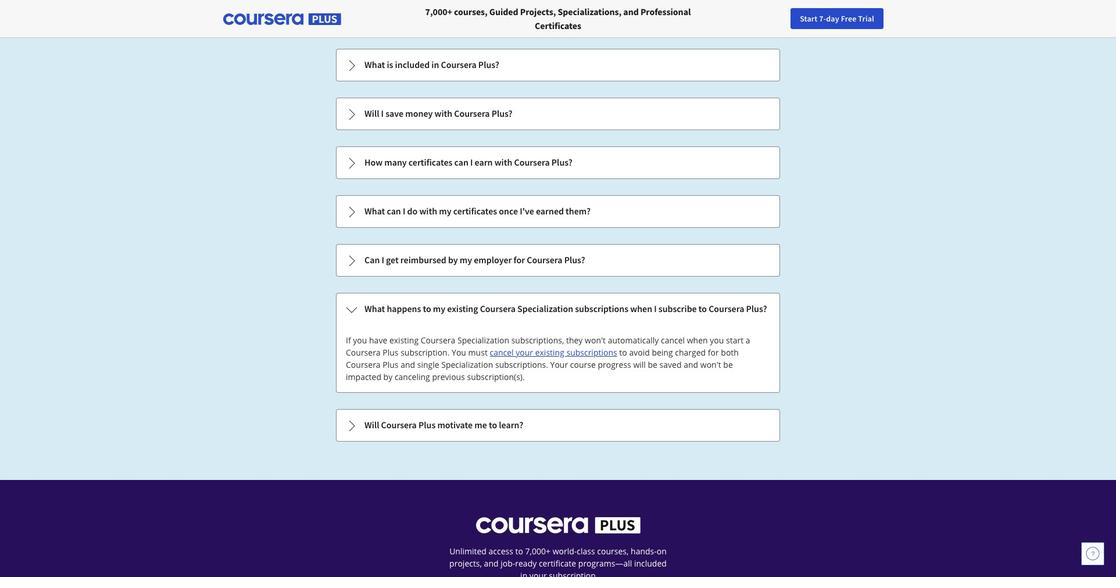 Task type: describe. For each thing, give the bounding box(es) containing it.
0 horizontal spatial can
[[387, 205, 401, 217]]

in inside what is included in coursera plus? dropdown button
[[431, 59, 439, 70]]

won't inside to avoid being charged for both coursera plus and single specialization subscriptions. your course progress will be saved and won't be impacted by canceling previous subscription(s).
[[700, 359, 721, 370]]

world-
[[553, 546, 577, 557]]

must
[[468, 347, 488, 358]]

will for will coursera plus motivate me to learn?
[[364, 419, 379, 431]]

specialization inside dropdown button
[[517, 303, 573, 314]]

save
[[386, 108, 404, 119]]

7,000+ inside 7,000+ courses, guided projects, specializations, and professional certificates
[[425, 6, 452, 17]]

certificate
[[539, 558, 576, 569]]

2 vertical spatial existing
[[535, 347, 564, 358]]

and inside 7,000+ courses, guided projects, specializations, and professional certificates
[[623, 6, 639, 17]]

coursera down earned
[[527, 254, 562, 266]]

will i save money with coursera plus?
[[364, 108, 513, 119]]

impacted
[[346, 371, 381, 382]]

subscriptions,
[[511, 335, 564, 346]]

0 vertical spatial can
[[454, 156, 468, 168]]

courses, inside unlimited access to 7,000+ world-class courses, hands-on projects, and job-ready certificate programs—all included in your subscription
[[597, 546, 629, 557]]

coursera plus image for 7,000+
[[223, 13, 341, 25]]

career
[[919, 13, 941, 24]]

my for by
[[460, 254, 472, 266]]

1 vertical spatial certificates
[[453, 205, 497, 217]]

1 be from the left
[[648, 359, 657, 370]]

will coursera plus motivate me to learn?
[[364, 419, 523, 431]]

start
[[800, 13, 818, 24]]

job-
[[501, 558, 515, 569]]

unlimited access to 7,000+ world-class courses, hands-on projects, and job-ready certificate programs—all included in your subscription
[[449, 546, 667, 577]]

coursera up start
[[709, 303, 744, 314]]

money
[[405, 108, 433, 119]]

with for certificates
[[419, 205, 437, 217]]

what for what is included in coursera plus?
[[364, 59, 385, 70]]

they
[[566, 335, 583, 346]]

to inside to avoid being charged for both coursera plus and single specialization subscriptions. your course progress will be saved and won't be impacted by canceling previous subscription(s).
[[619, 347, 627, 358]]

when inside dropdown button
[[630, 303, 652, 314]]

won't inside if you have existing coursera specialization subscriptions, they won't automatically cancel when you start a coursera plus subscription. you must
[[585, 335, 606, 346]]

i inside can i get reimbursed by my employer for coursera plus? dropdown button
[[382, 254, 384, 266]]

coursera up will i save money with coursera plus?
[[441, 59, 477, 70]]

to right happens
[[423, 303, 431, 314]]

automatically
[[608, 335, 659, 346]]

saved
[[660, 359, 682, 370]]

them?
[[566, 205, 591, 217]]

coursera up must
[[480, 303, 516, 314]]

2 vertical spatial my
[[433, 303, 445, 314]]

class
[[577, 546, 595, 557]]

previous
[[432, 371, 465, 382]]

0 vertical spatial certificates
[[409, 156, 452, 168]]

charged
[[675, 347, 706, 358]]

on
[[657, 546, 667, 557]]

cancel your existing subscriptions link
[[490, 347, 617, 358]]

will i save money with coursera plus? button
[[337, 98, 780, 130]]

what for what happens to my existing coursera specialization subscriptions when i subscribe to coursera plus?
[[364, 303, 385, 314]]

projects,
[[449, 558, 482, 569]]

new
[[902, 13, 917, 24]]

my for with
[[439, 205, 451, 217]]

employer
[[474, 254, 512, 266]]

i've
[[520, 205, 534, 217]]

what can i do with my certificates once i've earned them?
[[364, 205, 591, 217]]

projects,
[[520, 6, 556, 17]]

0 horizontal spatial cancel
[[490, 347, 514, 358]]

guided
[[489, 6, 518, 17]]

coursera right "earn"
[[514, 156, 550, 168]]

coursera inside dropdown button
[[381, 419, 417, 431]]

plus inside if you have existing coursera specialization subscriptions, they won't automatically cancel when you start a coursera plus subscription. you must
[[383, 347, 398, 358]]

plus? up "earn"
[[492, 108, 513, 119]]

to inside dropdown button
[[489, 419, 497, 431]]

subscriptions inside dropdown button
[[575, 303, 628, 314]]

certificates
[[535, 20, 581, 31]]

find your new career link
[[862, 12, 947, 26]]

your
[[550, 359, 568, 370]]

happens
[[387, 303, 421, 314]]

plus? down guided
[[478, 59, 499, 70]]

by inside dropdown button
[[448, 254, 458, 266]]

motivate
[[437, 419, 473, 431]]

many
[[384, 156, 407, 168]]

included inside dropdown button
[[395, 59, 430, 70]]

both
[[721, 347, 739, 358]]

subscription.
[[401, 347, 450, 358]]

what happens to my existing coursera specialization subscriptions when i subscribe to coursera plus? button
[[337, 294, 780, 325]]

you
[[452, 347, 466, 358]]

plus? down them?
[[564, 254, 585, 266]]

7,000+ inside unlimited access to 7,000+ world-class courses, hands-on projects, and job-ready certificate programs—all included in your subscription
[[525, 546, 551, 557]]

is
[[387, 59, 393, 70]]

start
[[726, 335, 744, 346]]

7,000+ courses, guided projects, specializations, and professional certificates
[[425, 6, 691, 31]]

reimbursed
[[400, 254, 446, 266]]

do
[[407, 205, 418, 217]]

ready
[[515, 558, 537, 569]]

list containing what is included in coursera plus?
[[335, 0, 781, 443]]

cancel inside if you have existing coursera specialization subscriptions, they won't automatically cancel when you start a coursera plus subscription. you must
[[661, 335, 685, 346]]

hands-
[[631, 546, 657, 557]]

for inside dropdown button
[[514, 254, 525, 266]]

if you have existing coursera specialization subscriptions, they won't automatically cancel when you start a coursera plus subscription. you must
[[346, 335, 750, 358]]

will coursera plus motivate me to learn? button
[[337, 410, 780, 441]]

learn?
[[499, 419, 523, 431]]



Task type: locate. For each thing, give the bounding box(es) containing it.
coursera up how many certificates can i earn with coursera plus?
[[454, 108, 490, 119]]

7,000+ up what is included in coursera plus?
[[425, 6, 452, 17]]

will
[[364, 108, 379, 119], [364, 419, 379, 431]]

specialization inside to avoid being charged for both coursera plus and single specialization subscriptions. your course progress will be saved and won't be impacted by canceling previous subscription(s).
[[441, 359, 493, 370]]

find
[[868, 13, 883, 24]]

1 vertical spatial specialization
[[457, 335, 509, 346]]

to right me on the left of page
[[489, 419, 497, 431]]

1 horizontal spatial courses,
[[597, 546, 629, 557]]

1 horizontal spatial for
[[708, 347, 719, 358]]

2 vertical spatial with
[[419, 205, 437, 217]]

specialization
[[517, 303, 573, 314], [457, 335, 509, 346], [441, 359, 493, 370]]

1 horizontal spatial you
[[710, 335, 724, 346]]

being
[[652, 347, 673, 358]]

0 vertical spatial for
[[514, 254, 525, 266]]

i inside "how many certificates can i earn with coursera plus?" dropdown button
[[470, 156, 473, 168]]

included right is
[[395, 59, 430, 70]]

will left save
[[364, 108, 379, 119]]

to
[[423, 303, 431, 314], [699, 303, 707, 314], [619, 347, 627, 358], [489, 419, 497, 431], [515, 546, 523, 557]]

subscriptions up course
[[566, 347, 617, 358]]

free
[[841, 13, 856, 24]]

1 vertical spatial courses,
[[597, 546, 629, 557]]

None search field
[[160, 7, 439, 31]]

and inside unlimited access to 7,000+ world-class courses, hands-on projects, and job-ready certificate programs—all included in your subscription
[[484, 558, 499, 569]]

7-
[[819, 13, 826, 24]]

what left do
[[364, 205, 385, 217]]

can
[[364, 254, 380, 266]]

1 vertical spatial by
[[383, 371, 393, 382]]

coursera plus image
[[223, 13, 341, 25], [476, 517, 640, 534]]

earn
[[475, 156, 493, 168]]

existing up your
[[535, 347, 564, 358]]

professional
[[641, 6, 691, 17]]

0 vertical spatial subscriptions
[[575, 303, 628, 314]]

0 horizontal spatial you
[[353, 335, 367, 346]]

how many certificates can i earn with coursera plus? button
[[337, 147, 780, 178]]

plus left motivate
[[419, 419, 436, 431]]

0 vertical spatial existing
[[447, 303, 478, 314]]

a
[[746, 335, 750, 346]]

courses, up 'programs—all'
[[597, 546, 629, 557]]

subscriptions up the they
[[575, 303, 628, 314]]

2 vertical spatial specialization
[[441, 359, 493, 370]]

2 horizontal spatial existing
[[535, 347, 564, 358]]

coursera down if
[[346, 347, 381, 358]]

2 you from the left
[[710, 335, 724, 346]]

1 you from the left
[[353, 335, 367, 346]]

your inside unlimited access to 7,000+ world-class courses, hands-on projects, and job-ready certificate programs—all included in your subscription
[[529, 570, 547, 577]]

coursera
[[441, 59, 477, 70], [454, 108, 490, 119], [514, 156, 550, 168], [527, 254, 562, 266], [480, 303, 516, 314], [709, 303, 744, 314], [421, 335, 455, 346], [346, 347, 381, 358], [346, 359, 381, 370], [381, 419, 417, 431]]

existing up you
[[447, 303, 478, 314]]

once
[[499, 205, 518, 217]]

with right money
[[434, 108, 452, 119]]

can i get reimbursed by my employer for coursera plus? button
[[337, 245, 780, 276]]

1 vertical spatial 7,000+
[[525, 546, 551, 557]]

when up charged
[[687, 335, 708, 346]]

what happens to my existing coursera specialization subscriptions when i subscribe to coursera plus?
[[364, 303, 767, 314]]

0 vertical spatial my
[[439, 205, 451, 217]]

you
[[353, 335, 367, 346], [710, 335, 724, 346]]

0 vertical spatial by
[[448, 254, 458, 266]]

0 horizontal spatial existing
[[389, 335, 419, 346]]

in inside unlimited access to 7,000+ world-class courses, hands-on projects, and job-ready certificate programs—all included in your subscription
[[520, 570, 527, 577]]

1 vertical spatial when
[[687, 335, 708, 346]]

1 vertical spatial will
[[364, 419, 379, 431]]

1 vertical spatial in
[[520, 570, 527, 577]]

what is included in coursera plus? button
[[337, 49, 780, 81]]

plus inside dropdown button
[[419, 419, 436, 431]]

what left happens
[[364, 303, 385, 314]]

i left the get in the left of the page
[[382, 254, 384, 266]]

specialization inside if you have existing coursera specialization subscriptions, they won't automatically cancel when you start a coursera plus subscription. you must
[[457, 335, 509, 346]]

start 7-day free trial button
[[791, 8, 884, 29]]

my left the 'employer'
[[460, 254, 472, 266]]

your right find
[[885, 13, 900, 24]]

1 horizontal spatial existing
[[447, 303, 478, 314]]

unlimited
[[449, 546, 487, 557]]

and
[[623, 6, 639, 17], [401, 359, 415, 370], [684, 359, 698, 370], [484, 558, 499, 569]]

you up the both
[[710, 335, 724, 346]]

can i get reimbursed by my employer for coursera plus?
[[364, 254, 585, 266]]

0 horizontal spatial in
[[431, 59, 439, 70]]

i
[[381, 108, 384, 119], [470, 156, 473, 168], [403, 205, 405, 217], [382, 254, 384, 266], [654, 303, 657, 314]]

1 horizontal spatial coursera plus image
[[476, 517, 640, 534]]

0 horizontal spatial 7,000+
[[425, 6, 452, 17]]

for
[[514, 254, 525, 266], [708, 347, 719, 358]]

subscription
[[549, 570, 596, 577]]

what is included in coursera plus?
[[364, 59, 499, 70]]

1 vertical spatial my
[[460, 254, 472, 266]]

i left "earn"
[[470, 156, 473, 168]]

for left the both
[[708, 347, 719, 358]]

plus up canceling
[[383, 359, 398, 370]]

subscriptions.
[[495, 359, 548, 370]]

help center image
[[1086, 547, 1100, 561]]

1 vertical spatial with
[[494, 156, 512, 168]]

specialization up must
[[457, 335, 509, 346]]

0 horizontal spatial courses,
[[454, 6, 488, 17]]

0 horizontal spatial by
[[383, 371, 393, 382]]

2 vertical spatial what
[[364, 303, 385, 314]]

to inside unlimited access to 7,000+ world-class courses, hands-on projects, and job-ready certificate programs—all included in your subscription
[[515, 546, 523, 557]]

0 horizontal spatial certificates
[[409, 156, 452, 168]]

how
[[364, 156, 383, 168]]

0 vertical spatial your
[[885, 13, 900, 24]]

to up progress
[[619, 347, 627, 358]]

in
[[431, 59, 439, 70], [520, 570, 527, 577]]

1 vertical spatial subscriptions
[[566, 347, 617, 358]]

7,000+ up ready
[[525, 546, 551, 557]]

courses,
[[454, 6, 488, 17], [597, 546, 629, 557]]

0 vertical spatial included
[[395, 59, 430, 70]]

with right "earn"
[[494, 156, 512, 168]]

0 vertical spatial 7,000+
[[425, 6, 452, 17]]

included down hands-
[[634, 558, 667, 569]]

canceling
[[395, 371, 430, 382]]

your
[[885, 13, 900, 24], [516, 347, 533, 358], [529, 570, 547, 577]]

and down access
[[484, 558, 499, 569]]

your down ready
[[529, 570, 547, 577]]

and up canceling
[[401, 359, 415, 370]]

1 horizontal spatial won't
[[700, 359, 721, 370]]

courses, inside 7,000+ courses, guided projects, specializations, and professional certificates
[[454, 6, 488, 17]]

day
[[826, 13, 839, 24]]

0 horizontal spatial won't
[[585, 335, 606, 346]]

included
[[395, 59, 430, 70], [634, 558, 667, 569]]

what for what can i do with my certificates once i've earned them?
[[364, 205, 385, 217]]

progress
[[598, 359, 631, 370]]

coursera up subscription.
[[421, 335, 455, 346]]

1 horizontal spatial can
[[454, 156, 468, 168]]

your for cancel
[[516, 347, 533, 358]]

1 horizontal spatial by
[[448, 254, 458, 266]]

2 what from the top
[[364, 205, 385, 217]]

when inside if you have existing coursera specialization subscriptions, they won't automatically cancel when you start a coursera plus subscription. you must
[[687, 335, 708, 346]]

can left "earn"
[[454, 156, 468, 168]]

programs—all
[[578, 558, 632, 569]]

i left save
[[381, 108, 384, 119]]

your up subscriptions.
[[516, 347, 533, 358]]

with right do
[[419, 205, 437, 217]]

your for find
[[885, 13, 900, 24]]

1 horizontal spatial when
[[687, 335, 708, 346]]

by left canceling
[[383, 371, 393, 382]]

1 vertical spatial existing
[[389, 335, 419, 346]]

2 vertical spatial your
[[529, 570, 547, 577]]

by right reimbursed
[[448, 254, 458, 266]]

be right will
[[648, 359, 657, 370]]

cancel up subscriptions.
[[490, 347, 514, 358]]

0 horizontal spatial when
[[630, 303, 652, 314]]

be down the both
[[723, 359, 733, 370]]

by
[[448, 254, 458, 266], [383, 371, 393, 382]]

1 horizontal spatial cancel
[[661, 335, 685, 346]]

subscribe
[[658, 303, 697, 314]]

0 vertical spatial when
[[630, 303, 652, 314]]

coursera up impacted
[[346, 359, 381, 370]]

0 vertical spatial what
[[364, 59, 385, 70]]

won't down the both
[[700, 359, 721, 370]]

specializations,
[[558, 6, 622, 17]]

coursera inside to avoid being charged for both coursera plus and single specialization subscriptions. your course progress will be saved and won't be impacted by canceling previous subscription(s).
[[346, 359, 381, 370]]

list
[[335, 0, 781, 443]]

coursera down canceling
[[381, 419, 417, 431]]

1 vertical spatial your
[[516, 347, 533, 358]]

to up ready
[[515, 546, 523, 557]]

included inside unlimited access to 7,000+ world-class courses, hands-on projects, and job-ready certificate programs—all included in your subscription
[[634, 558, 667, 569]]

plus inside to avoid being charged for both coursera plus and single specialization subscriptions. your course progress will be saved and won't be impacted by canceling previous subscription(s).
[[383, 359, 398, 370]]

if
[[346, 335, 351, 346]]

course
[[570, 359, 596, 370]]

1 will from the top
[[364, 108, 379, 119]]

trial
[[858, 13, 874, 24]]

be
[[648, 359, 657, 370], [723, 359, 733, 370]]

1 vertical spatial won't
[[700, 359, 721, 370]]

with
[[434, 108, 452, 119], [494, 156, 512, 168], [419, 205, 437, 217]]

what left is
[[364, 59, 385, 70]]

i inside will i save money with coursera plus? dropdown button
[[381, 108, 384, 119]]

0 vertical spatial will
[[364, 108, 379, 119]]

plus down have
[[383, 347, 398, 358]]

you right if
[[353, 335, 367, 346]]

1 vertical spatial plus
[[383, 359, 398, 370]]

cancel up being
[[661, 335, 685, 346]]

to avoid being charged for both coursera plus and single specialization subscriptions. your course progress will be saved and won't be impacted by canceling previous subscription(s).
[[346, 347, 739, 382]]

1 vertical spatial what
[[364, 205, 385, 217]]

to right subscribe
[[699, 303, 707, 314]]

certificates right many
[[409, 156, 452, 168]]

plus
[[383, 347, 398, 358], [383, 359, 398, 370], [419, 419, 436, 431]]

1 horizontal spatial 7,000+
[[525, 546, 551, 557]]

subscription(s).
[[467, 371, 525, 382]]

0 vertical spatial cancel
[[661, 335, 685, 346]]

i left do
[[403, 205, 405, 217]]

earned
[[536, 205, 564, 217]]

will inside dropdown button
[[364, 419, 379, 431]]

1 vertical spatial cancel
[[490, 347, 514, 358]]

0 horizontal spatial for
[[514, 254, 525, 266]]

courses, left guided
[[454, 6, 488, 17]]

0 horizontal spatial included
[[395, 59, 430, 70]]

what can i do with my certificates once i've earned them? button
[[337, 196, 780, 227]]

have
[[369, 335, 387, 346]]

3 what from the top
[[364, 303, 385, 314]]

me
[[474, 419, 487, 431]]

1 vertical spatial included
[[634, 558, 667, 569]]

plus? down will i save money with coursera plus? dropdown button
[[552, 156, 572, 168]]

2 will from the top
[[364, 419, 379, 431]]

1 horizontal spatial in
[[520, 570, 527, 577]]

i inside 'what happens to my existing coursera specialization subscriptions when i subscribe to coursera plus?' dropdown button
[[654, 303, 657, 314]]

in down ready
[[520, 570, 527, 577]]

will inside dropdown button
[[364, 108, 379, 119]]

single
[[417, 359, 439, 370]]

and left the professional on the right top of the page
[[623, 6, 639, 17]]

0 vertical spatial plus
[[383, 347, 398, 358]]

existing inside if you have existing coursera specialization subscriptions, they won't automatically cancel when you start a coursera plus subscription. you must
[[389, 335, 419, 346]]

1 what from the top
[[364, 59, 385, 70]]

my right happens
[[433, 303, 445, 314]]

for inside to avoid being charged for both coursera plus and single specialization subscriptions. your course progress will be saved and won't be impacted by canceling previous subscription(s).
[[708, 347, 719, 358]]

1 vertical spatial coursera plus image
[[476, 517, 640, 534]]

coursera plus image for unlimited
[[476, 517, 640, 534]]

1 horizontal spatial certificates
[[453, 205, 497, 217]]

0 vertical spatial won't
[[585, 335, 606, 346]]

1 vertical spatial for
[[708, 347, 719, 358]]

won't right the they
[[585, 335, 606, 346]]

plus? up a
[[746, 303, 767, 314]]

cancel your existing subscriptions
[[490, 347, 617, 358]]

0 horizontal spatial be
[[648, 359, 657, 370]]

access
[[489, 546, 513, 557]]

specialization down you
[[441, 359, 493, 370]]

0 vertical spatial with
[[434, 108, 452, 119]]

0 vertical spatial specialization
[[517, 303, 573, 314]]

will for will i save money with coursera plus?
[[364, 108, 379, 119]]

find your new career
[[868, 13, 941, 24]]

with for plus?
[[434, 108, 452, 119]]

will
[[633, 359, 646, 370]]

0 horizontal spatial coursera plus image
[[223, 13, 341, 25]]

0 vertical spatial courses,
[[454, 6, 488, 17]]

your inside 'list'
[[516, 347, 533, 358]]

get
[[386, 254, 399, 266]]

can
[[454, 156, 468, 168], [387, 205, 401, 217]]

i inside what can i do with my certificates once i've earned them? dropdown button
[[403, 205, 405, 217]]

won't
[[585, 335, 606, 346], [700, 359, 721, 370]]

1 horizontal spatial be
[[723, 359, 733, 370]]

0 vertical spatial in
[[431, 59, 439, 70]]

my right do
[[439, 205, 451, 217]]

0 vertical spatial coursera plus image
[[223, 13, 341, 25]]

avoid
[[629, 347, 650, 358]]

by inside to avoid being charged for both coursera plus and single specialization subscriptions. your course progress will be saved and won't be impacted by canceling previous subscription(s).
[[383, 371, 393, 382]]

1 vertical spatial can
[[387, 205, 401, 217]]

in right is
[[431, 59, 439, 70]]

will down impacted
[[364, 419, 379, 431]]

1 horizontal spatial included
[[634, 558, 667, 569]]

and down charged
[[684, 359, 698, 370]]

specialization up subscriptions,
[[517, 303, 573, 314]]

certificates
[[409, 156, 452, 168], [453, 205, 497, 217]]

existing up subscription.
[[389, 335, 419, 346]]

i left subscribe
[[654, 303, 657, 314]]

when
[[630, 303, 652, 314], [687, 335, 708, 346]]

start 7-day free trial
[[800, 13, 874, 24]]

2 vertical spatial plus
[[419, 419, 436, 431]]

my
[[439, 205, 451, 217], [460, 254, 472, 266], [433, 303, 445, 314]]

existing inside dropdown button
[[447, 303, 478, 314]]

can left do
[[387, 205, 401, 217]]

when up automatically
[[630, 303, 652, 314]]

what
[[364, 59, 385, 70], [364, 205, 385, 217], [364, 303, 385, 314]]

how many certificates can i earn with coursera plus?
[[364, 156, 572, 168]]

for right the 'employer'
[[514, 254, 525, 266]]

2 be from the left
[[723, 359, 733, 370]]

certificates left once
[[453, 205, 497, 217]]



Task type: vqa. For each thing, say whether or not it's contained in the screenshot.
refunds, in dropdown button
no



